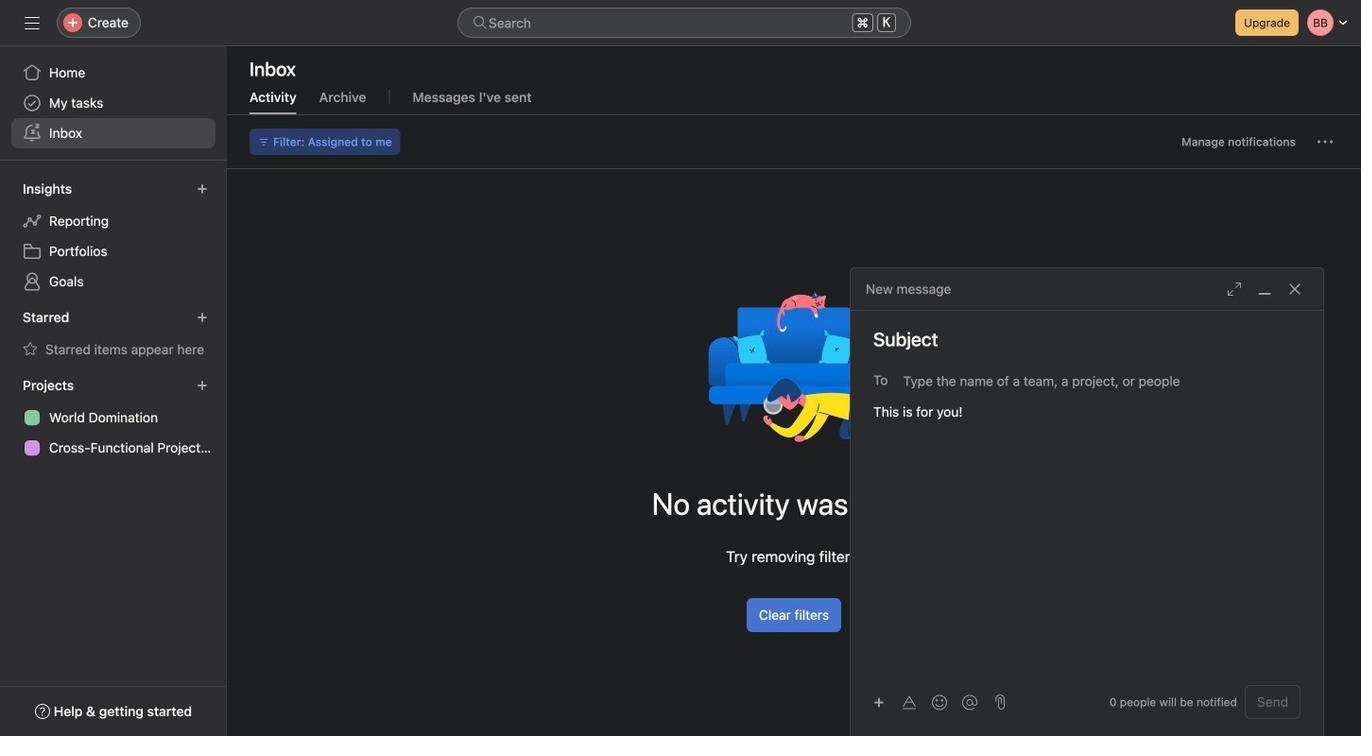 Task type: vqa. For each thing, say whether or not it's contained in the screenshot.
More actions 'icon'
yes



Task type: locate. For each thing, give the bounding box(es) containing it.
more actions image
[[1318, 134, 1333, 149]]

None field
[[458, 8, 911, 38]]

hide sidebar image
[[25, 15, 40, 30]]

dialog
[[851, 269, 1324, 737]]

starred element
[[0, 301, 227, 369]]

new project or portfolio image
[[197, 380, 208, 391]]

insert an object image
[[874, 697, 885, 709]]

close image
[[1288, 282, 1303, 297]]

new insights image
[[197, 183, 208, 195]]

add items to starred image
[[197, 312, 208, 323]]

toolbar
[[866, 689, 987, 716]]

Search tasks, projects, and more text field
[[458, 8, 911, 38]]

global element
[[0, 46, 227, 160]]



Task type: describe. For each thing, give the bounding box(es) containing it.
expand popout to full screen image
[[1227, 282, 1242, 297]]

minimize image
[[1257, 282, 1273, 297]]

Add subject text field
[[851, 326, 1324, 353]]

projects element
[[0, 369, 227, 467]]

at mention image
[[962, 695, 978, 711]]

Type the name of a team, a project, or people text field
[[903, 370, 1291, 392]]

insights element
[[0, 172, 227, 301]]



